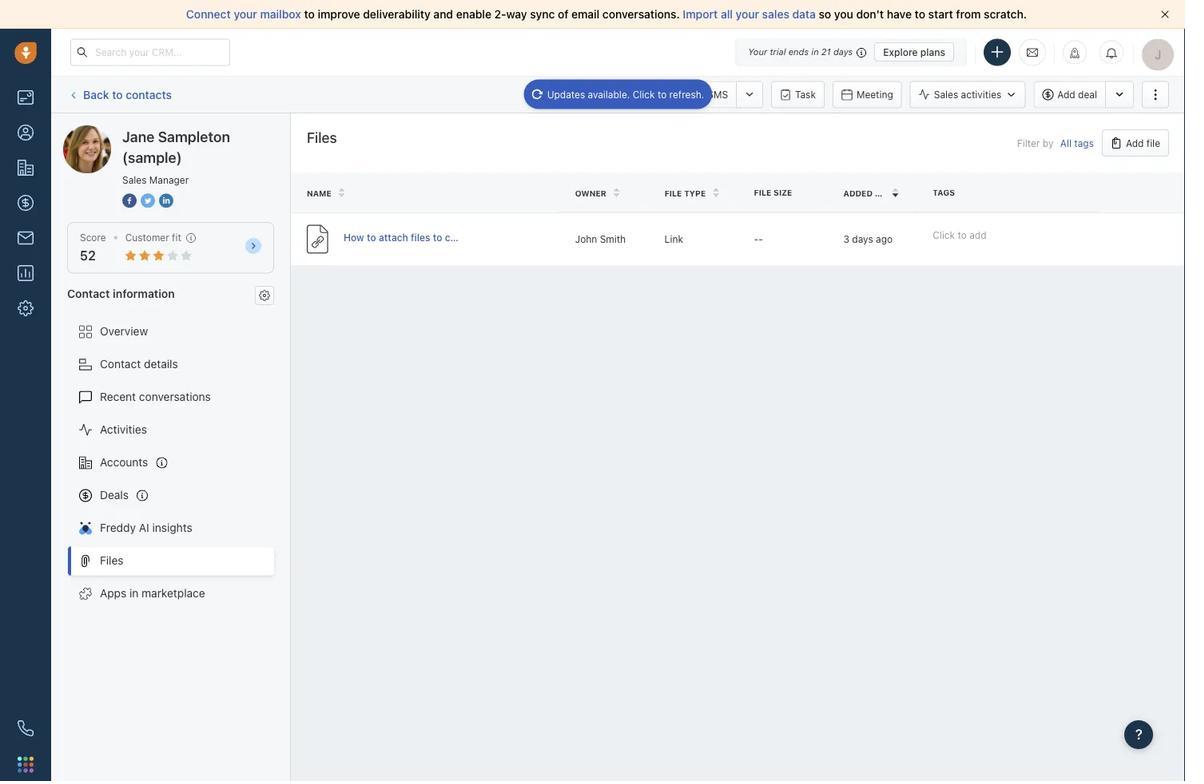 Task type: vqa. For each thing, say whether or not it's contained in the screenshot.
×
no



Task type: describe. For each thing, give the bounding box(es) containing it.
freshworks switcher image
[[18, 757, 34, 773]]

filter by all tags
[[1018, 137, 1094, 149]]

sync
[[530, 8, 555, 21]]

file size
[[754, 188, 793, 197]]

you
[[835, 8, 854, 21]]

deliverability
[[363, 8, 431, 21]]

and
[[434, 8, 453, 21]]

52 button
[[80, 248, 96, 264]]

mailbox
[[260, 8, 301, 21]]

back to contacts
[[83, 88, 172, 101]]

(sample) inside "jane sampleton (sample)"
[[122, 149, 182, 166]]

overview
[[100, 325, 148, 338]]

refresh.
[[670, 89, 705, 100]]

1 vertical spatial days
[[852, 234, 874, 245]]

task
[[796, 89, 816, 100]]

added on
[[844, 188, 888, 198]]

contact for contact details
[[100, 358, 141, 371]]

file type
[[665, 188, 706, 198]]

start
[[929, 8, 954, 21]]

2 your from the left
[[736, 8, 760, 21]]

added
[[844, 188, 873, 198]]

files
[[411, 232, 430, 243]]

how to attach files to contacts?
[[344, 232, 490, 243]]

add for add file
[[1126, 138, 1144, 149]]

your trial ends in 21 days
[[748, 47, 853, 57]]

1 - from the left
[[754, 234, 759, 245]]

to left start
[[915, 8, 926, 21]]

add deal
[[1058, 89, 1098, 100]]

task button
[[772, 81, 825, 108]]

how to attach files to contacts? link
[[344, 231, 490, 248]]

data
[[793, 8, 816, 21]]

contact for contact information
[[67, 287, 110, 300]]

2-
[[495, 8, 506, 21]]

marketplace
[[142, 587, 205, 600]]

improve
[[318, 8, 360, 21]]

all tags link
[[1061, 137, 1094, 149]]

ends
[[789, 47, 809, 57]]

updates available. click to refresh.
[[547, 89, 705, 100]]

jane sampleton (sample) down contacts
[[95, 125, 226, 138]]

contacts?
[[445, 232, 490, 243]]

call
[[624, 89, 641, 100]]

explore
[[884, 46, 918, 58]]

score 52
[[80, 232, 106, 264]]

attach
[[379, 232, 408, 243]]

1 horizontal spatial jane
[[122, 128, 155, 145]]

so
[[819, 8, 832, 21]]

jane sampleton (sample) up manager
[[122, 128, 230, 166]]

accounts
[[100, 456, 148, 469]]

connect your mailbox link
[[186, 8, 304, 21]]

connect your mailbox to improve deliverability and enable 2-way sync of email conversations. import all your sales data so you don't have to start from scratch.
[[186, 8, 1027, 21]]

type
[[684, 188, 706, 198]]

call link
[[600, 81, 649, 108]]

meeting button
[[833, 81, 902, 108]]

email button
[[535, 81, 592, 108]]

size
[[774, 188, 793, 197]]

add file
[[1126, 138, 1161, 149]]

filter
[[1018, 137, 1040, 149]]

recent conversations
[[100, 391, 211, 404]]

from
[[956, 8, 981, 21]]

john
[[575, 234, 597, 245]]

link
[[665, 234, 683, 245]]

close image
[[1162, 10, 1170, 18]]

owner
[[575, 188, 607, 198]]

updates available. click to refresh. link
[[524, 80, 713, 109]]

facebook circled image
[[122, 192, 137, 209]]

name
[[307, 188, 332, 198]]

customer fit
[[125, 232, 181, 243]]

21
[[822, 47, 831, 57]]

enable
[[456, 8, 492, 21]]

1 horizontal spatial in
[[812, 47, 819, 57]]

scratch.
[[984, 8, 1027, 21]]

apps
[[100, 587, 127, 600]]

click inside "link"
[[633, 89, 655, 100]]

email
[[572, 8, 600, 21]]

sales manager
[[122, 174, 189, 185]]

3
[[844, 234, 850, 245]]

file
[[1147, 138, 1161, 149]]



Task type: locate. For each thing, give the bounding box(es) containing it.
files up name
[[307, 129, 337, 146]]

in right the apps
[[130, 587, 139, 600]]

all
[[1061, 137, 1072, 149]]

email image
[[1027, 46, 1038, 59]]

to right mailbox
[[304, 8, 315, 21]]

1 file from the left
[[754, 188, 772, 197]]

freddy ai insights
[[100, 522, 192, 535]]

ai
[[139, 522, 149, 535]]

sales
[[934, 89, 959, 100], [122, 174, 147, 185]]

3 days ago
[[844, 234, 893, 245]]

1 horizontal spatial sales
[[934, 89, 959, 100]]

on
[[875, 188, 888, 198]]

score
[[80, 232, 106, 243]]

days
[[834, 47, 853, 57], [852, 234, 874, 245]]

customer
[[125, 232, 169, 243]]

to right files at left top
[[433, 232, 442, 243]]

import
[[683, 8, 718, 21]]

your
[[234, 8, 257, 21], [736, 8, 760, 21]]

twitter circled image
[[141, 192, 155, 209]]

information
[[113, 287, 175, 300]]

meeting
[[857, 89, 894, 100]]

0 horizontal spatial add
[[1058, 89, 1076, 100]]

john smith
[[575, 234, 626, 245]]

add
[[1058, 89, 1076, 100], [1126, 138, 1144, 149]]

call button
[[600, 81, 649, 108]]

sales
[[762, 8, 790, 21]]

updates
[[547, 89, 585, 100]]

add deal button
[[1034, 81, 1106, 108]]

jane down contacts
[[122, 128, 155, 145]]

have
[[887, 8, 912, 21]]

1 horizontal spatial click
[[933, 229, 955, 241]]

by
[[1043, 137, 1054, 149]]

files
[[307, 129, 337, 146], [100, 554, 124, 568]]

add for add deal
[[1058, 89, 1076, 100]]

1 horizontal spatial files
[[307, 129, 337, 146]]

details
[[144, 358, 178, 371]]

1 vertical spatial click
[[933, 229, 955, 241]]

to left the add
[[958, 229, 967, 241]]

52
[[80, 248, 96, 264]]

0 vertical spatial (sample)
[[181, 125, 226, 138]]

0 horizontal spatial your
[[234, 8, 257, 21]]

add
[[970, 229, 987, 241]]

email
[[559, 89, 583, 100]]

don't
[[857, 8, 884, 21]]

manager
[[149, 174, 189, 185]]

to
[[304, 8, 315, 21], [915, 8, 926, 21], [112, 88, 123, 101], [658, 89, 667, 100], [958, 229, 967, 241], [367, 232, 376, 243], [433, 232, 442, 243]]

apps in marketplace
[[100, 587, 205, 600]]

to inside updates available. click to refresh. "link"
[[658, 89, 667, 100]]

activities
[[100, 423, 147, 437]]

0 horizontal spatial jane
[[95, 125, 120, 138]]

back
[[83, 88, 109, 101]]

explore plans link
[[875, 42, 955, 62]]

contacts
[[126, 88, 172, 101]]

file left type at the right
[[665, 188, 682, 198]]

days right "3"
[[852, 234, 874, 245]]

0 vertical spatial click
[[633, 89, 655, 100]]

sales activities
[[934, 89, 1002, 100]]

2 file from the left
[[665, 188, 682, 198]]

tags
[[1075, 137, 1094, 149]]

sales activities button
[[910, 81, 1034, 108], [910, 81, 1026, 108]]

1 vertical spatial contact
[[100, 358, 141, 371]]

2 - from the left
[[759, 234, 763, 245]]

0 horizontal spatial in
[[130, 587, 139, 600]]

file for file type
[[665, 188, 682, 198]]

file for file size
[[754, 188, 772, 197]]

files up the apps
[[100, 554, 124, 568]]

0 vertical spatial contact
[[67, 287, 110, 300]]

to inside back to contacts link
[[112, 88, 123, 101]]

days right 21
[[834, 47, 853, 57]]

conversations
[[139, 391, 211, 404]]

add left deal
[[1058, 89, 1076, 100]]

1 vertical spatial sales
[[122, 174, 147, 185]]

Search your CRM... text field
[[70, 39, 230, 66]]

1 horizontal spatial your
[[736, 8, 760, 21]]

all
[[721, 8, 733, 21]]

trial
[[770, 47, 786, 57]]

(sample) up "sales manager"
[[122, 149, 182, 166]]

file
[[754, 188, 772, 197], [665, 188, 682, 198]]

deal
[[1079, 89, 1098, 100]]

0 horizontal spatial sales
[[122, 174, 147, 185]]

how
[[344, 232, 364, 243]]

sampleton up manager
[[158, 128, 230, 145]]

sales for sales manager
[[122, 174, 147, 185]]

sms button
[[684, 81, 736, 108]]

1 vertical spatial in
[[130, 587, 139, 600]]

contact down the 52 'button'
[[67, 287, 110, 300]]

jane down back
[[95, 125, 120, 138]]

0 vertical spatial days
[[834, 47, 853, 57]]

insights
[[152, 522, 192, 535]]

your right all
[[736, 8, 760, 21]]

file left size in the right of the page
[[754, 188, 772, 197]]

0 vertical spatial add
[[1058, 89, 1076, 100]]

1 horizontal spatial file
[[754, 188, 772, 197]]

--
[[754, 234, 763, 245]]

your
[[748, 47, 768, 57]]

1 your from the left
[[234, 8, 257, 21]]

smith
[[600, 234, 626, 245]]

1 vertical spatial (sample)
[[122, 149, 182, 166]]

sales left activities
[[934, 89, 959, 100]]

sampleton
[[123, 125, 178, 138], [158, 128, 230, 145]]

jane
[[95, 125, 120, 138], [122, 128, 155, 145]]

in left 21
[[812, 47, 819, 57]]

sales for sales activities
[[934, 89, 959, 100]]

available.
[[588, 89, 630, 100]]

mng settings image
[[259, 290, 270, 301]]

0 horizontal spatial file
[[665, 188, 682, 198]]

import all your sales data link
[[683, 8, 819, 21]]

0 vertical spatial sales
[[934, 89, 959, 100]]

1 horizontal spatial add
[[1126, 138, 1144, 149]]

click to add
[[933, 229, 987, 241]]

(sample)
[[181, 125, 226, 138], [122, 149, 182, 166]]

add file button
[[1102, 130, 1170, 157]]

phone image
[[18, 721, 34, 737]]

0 vertical spatial files
[[307, 129, 337, 146]]

ago
[[876, 234, 893, 245]]

to right 'how'
[[367, 232, 376, 243]]

to right back
[[112, 88, 123, 101]]

(sample) up manager
[[181, 125, 226, 138]]

1 vertical spatial add
[[1126, 138, 1144, 149]]

connect
[[186, 8, 231, 21]]

phone element
[[10, 713, 42, 745]]

0 horizontal spatial files
[[100, 554, 124, 568]]

to left refresh. on the top right
[[658, 89, 667, 100]]

1 vertical spatial files
[[100, 554, 124, 568]]

sampleton down contacts
[[123, 125, 178, 138]]

freddy
[[100, 522, 136, 535]]

linkedin circled image
[[159, 192, 173, 209]]

0 vertical spatial in
[[812, 47, 819, 57]]

activities
[[961, 89, 1002, 100]]

back to contacts link
[[67, 82, 173, 107]]

contact up recent
[[100, 358, 141, 371]]

plans
[[921, 46, 946, 58]]

fit
[[172, 232, 181, 243]]

recent
[[100, 391, 136, 404]]

add left file
[[1126, 138, 1144, 149]]

deals
[[100, 489, 129, 502]]

sales up facebook circled image
[[122, 174, 147, 185]]

sms
[[708, 89, 728, 100]]

contact information
[[67, 287, 175, 300]]

your left mailbox
[[234, 8, 257, 21]]

0 horizontal spatial click
[[633, 89, 655, 100]]



